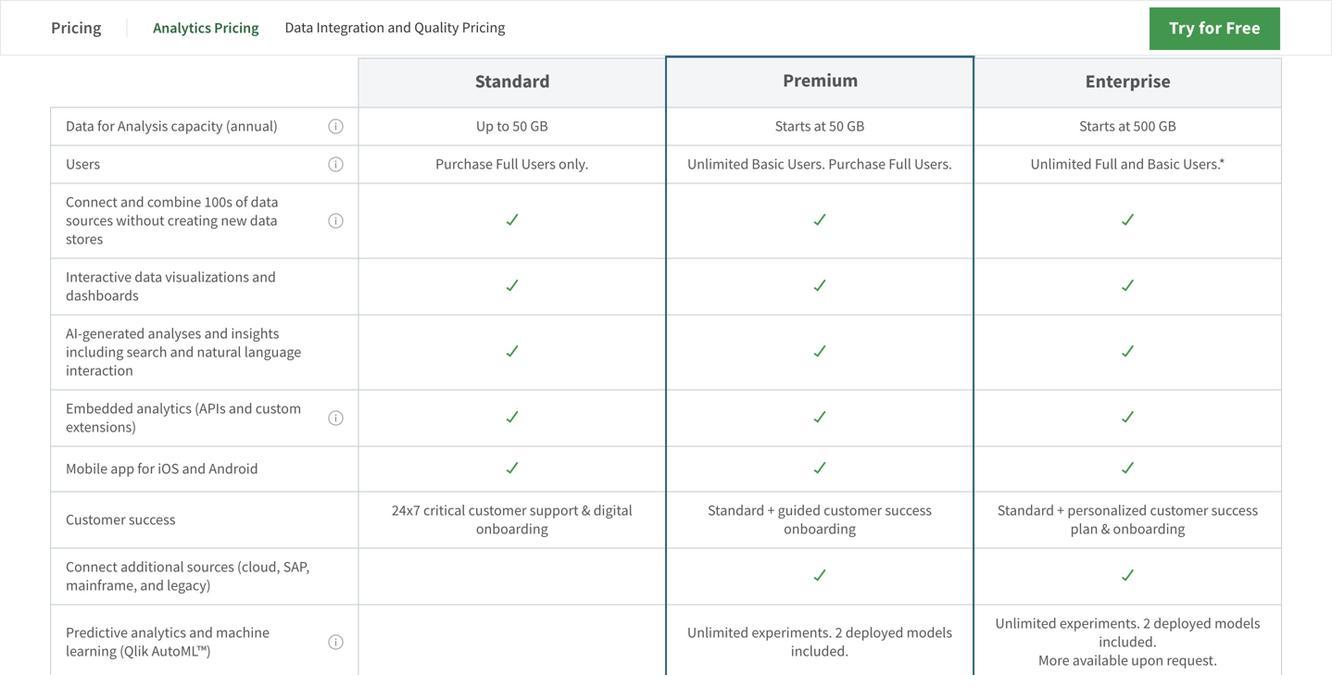 Task type: describe. For each thing, give the bounding box(es) containing it.
including
[[66, 343, 124, 362]]

unlimited for unlimited full and basic users.*
[[1031, 155, 1092, 174]]

learning
[[66, 642, 117, 661]]

1 purchase from the left
[[436, 155, 493, 174]]

interaction
[[66, 361, 133, 380]]

data integration and quality pricing
[[285, 18, 505, 37]]

starts for starts at 500 gb
[[1079, 117, 1115, 136]]

up
[[476, 117, 494, 136]]

quality
[[414, 18, 459, 37]]

data for data for analysis capacity (annual)
[[66, 117, 94, 136]]

try
[[1169, 16, 1195, 40]]

customer
[[66, 510, 126, 529]]

users.*
[[1183, 155, 1225, 174]]

unlimited full and basic users.*
[[1031, 155, 1225, 174]]

2 for unlimited experiments. 2 deployed models included.
[[835, 624, 843, 642]]

customer success
[[66, 510, 176, 529]]

mobile app for ios and android
[[66, 460, 258, 479]]

for for data
[[97, 117, 115, 136]]

digital
[[594, 501, 632, 520]]

embedded
[[66, 399, 133, 418]]

1 users from the left
[[66, 155, 100, 174]]

tooltip image for data for analysis capacity (annual)
[[328, 119, 343, 134]]

and left insights
[[204, 324, 228, 343]]

and inside predictive analytics and machine learning (qlik automl™)
[[189, 624, 213, 642]]

included. for unlimited experiments. 2 deployed models included. more available upon request.
[[1099, 633, 1157, 652]]

and right search
[[170, 343, 194, 362]]

standard + personalized customer success plan & onboarding
[[998, 501, 1258, 539]]

more
[[1039, 651, 1070, 670]]

connect and combine 100s of data sources without creating new data stores
[[66, 193, 278, 249]]

personalized
[[1068, 501, 1147, 520]]

request.
[[1167, 651, 1217, 670]]

combine
[[147, 193, 201, 212]]

experiments. for unlimited experiments. 2 deployed models included. more available upon request.
[[1060, 614, 1140, 633]]

only.
[[559, 155, 589, 174]]

2 basic from the left
[[1147, 155, 1180, 174]]

embedded analytics (apis and custom extensions)
[[66, 399, 301, 437]]

starts for starts at 50 gb
[[775, 117, 811, 136]]

try for free
[[1169, 16, 1261, 40]]

tooltip image for embedded analytics (apis and custom extensions)
[[328, 410, 343, 426]]

2 horizontal spatial pricing
[[462, 18, 505, 37]]

2 users from the left
[[521, 155, 556, 174]]

app
[[111, 460, 134, 479]]

analytics for (qlik
[[131, 624, 186, 642]]

unlimited experiments. 2 deployed models included.
[[687, 624, 952, 661]]

analytics
[[153, 18, 211, 38]]

connect additional sources (cloud, sap, mainframe, and legacy)
[[66, 558, 310, 595]]

at for 50
[[814, 117, 826, 136]]

mobile
[[66, 460, 108, 479]]

visualizations
[[165, 268, 249, 287]]

upon
[[1131, 651, 1164, 670]]

and inside the pricing menu bar
[[388, 18, 411, 37]]

ai-
[[66, 324, 82, 343]]

language
[[244, 343, 301, 362]]

0 horizontal spatial pricing
[[51, 17, 101, 39]]

unlimited for unlimited experiments. 2 deployed models included.
[[687, 624, 749, 642]]

full for purchase
[[496, 155, 518, 174]]

pricing menu bar
[[51, 6, 531, 50]]

analytics for extensions)
[[136, 399, 192, 418]]

interactive
[[66, 268, 132, 287]]

tooltip image for connect and combine 100s of data sources without creating new data stores
[[328, 213, 343, 229]]

capacity
[[171, 117, 223, 136]]

analytics pricing link
[[153, 6, 259, 50]]

& inside 24x7 critical customer support & digital onboarding
[[582, 501, 591, 520]]

creating
[[167, 211, 218, 230]]

100s
[[204, 193, 232, 212]]

integration
[[316, 18, 385, 37]]

guided
[[778, 501, 821, 520]]

(apis
[[195, 399, 226, 418]]

support
[[530, 501, 579, 520]]

and inside embedded analytics (apis and custom extensions)
[[229, 399, 253, 418]]

and inside connect and combine 100s of data sources without creating new data stores
[[120, 193, 144, 212]]

50 for to
[[513, 117, 527, 136]]

unlimited basic users. purchase full users.
[[687, 155, 952, 174]]

generated
[[82, 324, 145, 343]]

success for standard + personalized customer success plan & onboarding
[[1211, 501, 1258, 520]]

1 basic from the left
[[752, 155, 785, 174]]

insights
[[231, 324, 279, 343]]

of
[[235, 193, 248, 212]]

and inside interactive data visualizations and dashboards
[[252, 268, 276, 287]]

to
[[497, 117, 510, 136]]

+ for guided
[[768, 501, 775, 520]]

deployed for unlimited experiments. 2 deployed models included.
[[846, 624, 904, 642]]

stores
[[66, 230, 103, 249]]

data inside interactive data visualizations and dashboards
[[135, 268, 162, 287]]

plan
[[1071, 520, 1098, 539]]

android
[[209, 460, 258, 479]]

full for unlimited
[[1095, 155, 1118, 174]]

sap,
[[283, 558, 310, 577]]

natural
[[197, 343, 241, 362]]



Task type: vqa. For each thing, say whether or not it's contained in the screenshot.
third the Full
yes



Task type: locate. For each thing, give the bounding box(es) containing it.
1 horizontal spatial models
[[1215, 614, 1261, 633]]

2 horizontal spatial full
[[1095, 155, 1118, 174]]

additional
[[120, 558, 184, 577]]

1 vertical spatial sources
[[187, 558, 234, 577]]

standard up up to 50 gb
[[475, 69, 550, 94]]

+ left guided
[[768, 501, 775, 520]]

1 horizontal spatial data
[[285, 18, 313, 37]]

customer right critical
[[468, 501, 527, 520]]

success
[[885, 501, 932, 520], [1211, 501, 1258, 520], [129, 510, 176, 529]]

0 horizontal spatial 50
[[513, 117, 527, 136]]

0 vertical spatial sources
[[66, 211, 113, 230]]

standard for standard
[[475, 69, 550, 94]]

&
[[582, 501, 591, 520], [1101, 520, 1110, 539]]

onboarding inside standard + personalized customer success plan & onboarding
[[1113, 520, 1185, 539]]

models for unlimited experiments. 2 deployed models included. more available upon request.
[[1215, 614, 1261, 633]]

pricing
[[51, 17, 101, 39], [214, 18, 259, 38], [462, 18, 505, 37]]

included.
[[1099, 633, 1157, 652], [791, 642, 849, 661]]

1 horizontal spatial customer
[[824, 501, 882, 520]]

users left only.
[[521, 155, 556, 174]]

unlimited inside unlimited experiments. 2 deployed models included.
[[687, 624, 749, 642]]

0 horizontal spatial models
[[907, 624, 952, 642]]

+ left plan
[[1057, 501, 1065, 520]]

1 vertical spatial for
[[97, 117, 115, 136]]

onboarding
[[476, 520, 548, 539], [784, 520, 856, 539], [1113, 520, 1185, 539]]

1 onboarding from the left
[[476, 520, 548, 539]]

1 gb from the left
[[530, 117, 548, 136]]

0 vertical spatial for
[[1199, 16, 1222, 40]]

for right try
[[1199, 16, 1222, 40]]

available
[[1073, 651, 1128, 670]]

starts
[[775, 117, 811, 136], [1079, 117, 1115, 136]]

included. inside unlimited experiments. 2 deployed models included. more available upon request.
[[1099, 633, 1157, 652]]

1 full from the left
[[496, 155, 518, 174]]

premium
[[783, 68, 858, 93]]

search
[[127, 343, 167, 362]]

gb
[[530, 117, 548, 136], [847, 117, 865, 136], [1159, 117, 1176, 136]]

data integration and quality pricing link
[[285, 6, 505, 50]]

basic
[[752, 155, 785, 174], [1147, 155, 1180, 174]]

deployed
[[1154, 614, 1212, 633], [846, 624, 904, 642]]

2 vertical spatial for
[[137, 460, 155, 479]]

included. for unlimited experiments. 2 deployed models included.
[[791, 642, 849, 661]]

0 horizontal spatial +
[[768, 501, 775, 520]]

50 right the to
[[513, 117, 527, 136]]

tooltip image for users
[[328, 157, 343, 172]]

and left combine
[[120, 193, 144, 212]]

0 horizontal spatial 2
[[835, 624, 843, 642]]

0 horizontal spatial onboarding
[[476, 520, 548, 539]]

deployed inside unlimited experiments. 2 deployed models included. more available upon request.
[[1154, 614, 1212, 633]]

2 gb from the left
[[847, 117, 865, 136]]

1 tooltip image from the top
[[328, 119, 343, 134]]

1 horizontal spatial pricing
[[214, 18, 259, 38]]

interactive data visualizations and dashboards
[[66, 268, 276, 305]]

analysis
[[118, 117, 168, 136]]

and left legacy)
[[140, 576, 164, 595]]

connect
[[66, 193, 117, 212], [66, 558, 117, 577]]

1 horizontal spatial gb
[[847, 117, 865, 136]]

1 horizontal spatial &
[[1101, 520, 1110, 539]]

standard left plan
[[998, 501, 1054, 520]]

experiments.
[[1060, 614, 1140, 633], [752, 624, 832, 642]]

3 onboarding from the left
[[1113, 520, 1185, 539]]

1 horizontal spatial 2
[[1143, 614, 1151, 633]]

+ for personalized
[[1057, 501, 1065, 520]]

1 horizontal spatial starts
[[1079, 117, 1115, 136]]

for
[[1199, 16, 1222, 40], [97, 117, 115, 136], [137, 460, 155, 479]]

full
[[496, 155, 518, 174], [889, 155, 911, 174], [1095, 155, 1118, 174]]

data for analysis capacity (annual)
[[66, 117, 278, 136]]

3 tooltip image from the top
[[328, 635, 343, 650]]

without
[[116, 211, 165, 230]]

standard for standard + personalized customer success plan & onboarding
[[998, 501, 1054, 520]]

basic left users.*
[[1147, 155, 1180, 174]]

customer for standard + personalized customer success plan & onboarding
[[1150, 501, 1209, 520]]

extensions)
[[66, 418, 136, 437]]

2 vertical spatial tooltip image
[[328, 635, 343, 650]]

(qlik
[[120, 642, 149, 661]]

analytics pricing
[[153, 18, 259, 38]]

0 vertical spatial tooltip image
[[328, 119, 343, 134]]

unlimited
[[687, 155, 749, 174], [1031, 155, 1092, 174], [995, 614, 1057, 633], [687, 624, 749, 642]]

1 horizontal spatial included.
[[1099, 633, 1157, 652]]

ios
[[158, 460, 179, 479]]

2 at from the left
[[1118, 117, 1131, 136]]

2 connect from the top
[[66, 558, 117, 577]]

2 purchase from the left
[[828, 155, 886, 174]]

3 customer from the left
[[1150, 501, 1209, 520]]

new
[[221, 211, 247, 230]]

customer right personalized in the bottom of the page
[[1150, 501, 1209, 520]]

1 vertical spatial tooltip image
[[328, 410, 343, 426]]

starts left 500
[[1079, 117, 1115, 136]]

0 horizontal spatial included.
[[791, 642, 849, 661]]

analytics inside predictive analytics and machine learning (qlik automl™)
[[131, 624, 186, 642]]

0 horizontal spatial standard
[[475, 69, 550, 94]]

ai-generated analyses and insights including search and natural language interaction
[[66, 324, 301, 380]]

analytics
[[136, 399, 192, 418], [131, 624, 186, 642]]

1 horizontal spatial standard
[[708, 501, 765, 520]]

connect for connect additional sources (cloud, sap, mainframe, and legacy)
[[66, 558, 117, 577]]

connect inside connect and combine 100s of data sources without creating new data stores
[[66, 193, 117, 212]]

onboarding inside 24x7 critical customer support & digital onboarding
[[476, 520, 548, 539]]

predictive analytics and machine learning (qlik automl™)
[[66, 624, 270, 661]]

3 gb from the left
[[1159, 117, 1176, 136]]

24x7 critical customer support & digital onboarding
[[392, 501, 632, 539]]

standard for standard + guided customer success onboarding
[[708, 501, 765, 520]]

data inside the pricing menu bar
[[285, 18, 313, 37]]

basic down 'starts at 50 gb'
[[752, 155, 785, 174]]

analytics left (apis
[[136, 399, 192, 418]]

2 users. from the left
[[914, 155, 952, 174]]

users
[[66, 155, 100, 174], [521, 155, 556, 174]]

gb for starts at 500 gb
[[1159, 117, 1176, 136]]

1 horizontal spatial full
[[889, 155, 911, 174]]

2 customer from the left
[[824, 501, 882, 520]]

users.
[[788, 155, 826, 174], [914, 155, 952, 174]]

standard inside standard + personalized customer success plan & onboarding
[[998, 501, 1054, 520]]

custom
[[255, 399, 301, 418]]

for left ios
[[137, 460, 155, 479]]

2 horizontal spatial onboarding
[[1113, 520, 1185, 539]]

and right ios
[[182, 460, 206, 479]]

& inside standard + personalized customer success plan & onboarding
[[1101, 520, 1110, 539]]

2 + from the left
[[1057, 501, 1065, 520]]

1 50 from the left
[[513, 117, 527, 136]]

0 horizontal spatial data
[[66, 117, 94, 136]]

connect up stores at the left of the page
[[66, 193, 117, 212]]

2 horizontal spatial gb
[[1159, 117, 1176, 136]]

1 horizontal spatial for
[[137, 460, 155, 479]]

legacy)
[[167, 576, 211, 595]]

0 horizontal spatial purchase
[[436, 155, 493, 174]]

50
[[513, 117, 527, 136], [829, 117, 844, 136]]

tooltip image
[[328, 119, 343, 134], [328, 213, 343, 229], [328, 635, 343, 650]]

experiments. inside unlimited experiments. 2 deployed models included. more available upon request.
[[1060, 614, 1140, 633]]

2 horizontal spatial customer
[[1150, 501, 1209, 520]]

0 vertical spatial tooltip image
[[328, 157, 343, 172]]

starts at 50 gb
[[775, 117, 865, 136]]

customer
[[468, 501, 527, 520], [824, 501, 882, 520], [1150, 501, 1209, 520]]

for left analysis
[[97, 117, 115, 136]]

1 starts from the left
[[775, 117, 811, 136]]

customer inside 24x7 critical customer support & digital onboarding
[[468, 501, 527, 520]]

data left analysis
[[66, 117, 94, 136]]

deployed for unlimited experiments. 2 deployed models included. more available upon request.
[[1154, 614, 1212, 633]]

analytics inside embedded analytics (apis and custom extensions)
[[136, 399, 192, 418]]

500
[[1134, 117, 1156, 136]]

0 horizontal spatial starts
[[775, 117, 811, 136]]

standard + guided customer success onboarding
[[708, 501, 932, 539]]

automl™)
[[152, 642, 211, 661]]

2 horizontal spatial standard
[[998, 501, 1054, 520]]

experiments. for unlimited experiments. 2 deployed models included.
[[752, 624, 832, 642]]

data left integration
[[285, 18, 313, 37]]

0 horizontal spatial users.
[[788, 155, 826, 174]]

up to 50 gb
[[476, 117, 548, 136]]

50 up unlimited basic users. purchase full users.
[[829, 117, 844, 136]]

success inside standard + personalized customer success plan & onboarding
[[1211, 501, 1258, 520]]

0 horizontal spatial deployed
[[846, 624, 904, 642]]

analytics down legacy)
[[131, 624, 186, 642]]

models for unlimited experiments. 2 deployed models included.
[[907, 624, 952, 642]]

0 vertical spatial connect
[[66, 193, 117, 212]]

and inside the connect additional sources (cloud, sap, mainframe, and legacy)
[[140, 576, 164, 595]]

1 horizontal spatial deployed
[[1154, 614, 1212, 633]]

1 vertical spatial data
[[66, 117, 94, 136]]

models inside unlimited experiments. 2 deployed models included.
[[907, 624, 952, 642]]

gb right the to
[[530, 117, 548, 136]]

unlimited image
[[506, 214, 518, 227], [506, 279, 518, 292], [1122, 279, 1134, 292], [814, 345, 826, 358], [1122, 345, 1134, 358], [814, 411, 826, 424], [1122, 411, 1134, 424], [506, 462, 518, 475]]

success for standard + guided customer success onboarding
[[885, 501, 932, 520]]

2 inside unlimited experiments. 2 deployed models included. more available upon request.
[[1143, 614, 1151, 633]]

2 tooltip image from the top
[[328, 213, 343, 229]]

gb for up to 50 gb
[[530, 117, 548, 136]]

deployed inside unlimited experiments. 2 deployed models included.
[[846, 624, 904, 642]]

1 horizontal spatial sources
[[187, 558, 234, 577]]

3 full from the left
[[1095, 155, 1118, 174]]

2 inside unlimited experiments. 2 deployed models included.
[[835, 624, 843, 642]]

1 horizontal spatial users.
[[914, 155, 952, 174]]

at left 500
[[1118, 117, 1131, 136]]

0 horizontal spatial sources
[[66, 211, 113, 230]]

and left machine
[[189, 624, 213, 642]]

1 horizontal spatial users
[[521, 155, 556, 174]]

0 vertical spatial data
[[285, 18, 313, 37]]

at for 500
[[1118, 117, 1131, 136]]

gb up unlimited basic users. purchase full users.
[[847, 117, 865, 136]]

standard inside standard + guided customer success onboarding
[[708, 501, 765, 520]]

& right plan
[[1101, 520, 1110, 539]]

starts at 500 gb
[[1079, 117, 1176, 136]]

unlimited inside unlimited experiments. 2 deployed models included. more available upon request.
[[995, 614, 1057, 633]]

0 horizontal spatial gb
[[530, 117, 548, 136]]

2 50 from the left
[[829, 117, 844, 136]]

0 horizontal spatial success
[[129, 510, 176, 529]]

data
[[285, 18, 313, 37], [66, 117, 94, 136]]

24x7
[[392, 501, 420, 520]]

sources inside the connect additional sources (cloud, sap, mainframe, and legacy)
[[187, 558, 234, 577]]

standard left guided
[[708, 501, 765, 520]]

2 horizontal spatial for
[[1199, 16, 1222, 40]]

models inside unlimited experiments. 2 deployed models included. more available upon request.
[[1215, 614, 1261, 633]]

0 horizontal spatial at
[[814, 117, 826, 136]]

sources left (cloud,
[[187, 558, 234, 577]]

1 vertical spatial analytics
[[131, 624, 186, 642]]

1 horizontal spatial success
[[885, 501, 932, 520]]

data for data integration and quality pricing
[[285, 18, 313, 37]]

standard
[[475, 69, 550, 94], [708, 501, 765, 520], [998, 501, 1054, 520]]

users up stores at the left of the page
[[66, 155, 100, 174]]

1 horizontal spatial experiments.
[[1060, 614, 1140, 633]]

models
[[1215, 614, 1261, 633], [907, 624, 952, 642]]

tooltip image for predictive analytics and machine learning (qlik automl™)
[[328, 635, 343, 650]]

and down starts at 500 gb
[[1121, 155, 1144, 174]]

1 horizontal spatial onboarding
[[784, 520, 856, 539]]

1 horizontal spatial 50
[[829, 117, 844, 136]]

1 vertical spatial connect
[[66, 558, 117, 577]]

1 horizontal spatial purchase
[[828, 155, 886, 174]]

customer inside standard + personalized customer success plan & onboarding
[[1150, 501, 1209, 520]]

+ inside standard + guided customer success onboarding
[[768, 501, 775, 520]]

1 tooltip image from the top
[[328, 157, 343, 172]]

experiments. inside unlimited experiments. 2 deployed models included.
[[752, 624, 832, 642]]

0 horizontal spatial basic
[[752, 155, 785, 174]]

(cloud,
[[237, 558, 280, 577]]

1 + from the left
[[768, 501, 775, 520]]

1 horizontal spatial at
[[1118, 117, 1131, 136]]

tooltip image
[[328, 157, 343, 172], [328, 410, 343, 426]]

and left 'quality'
[[388, 18, 411, 37]]

2 full from the left
[[889, 155, 911, 174]]

1 horizontal spatial +
[[1057, 501, 1065, 520]]

+ inside standard + personalized customer success plan & onboarding
[[1057, 501, 1065, 520]]

1 customer from the left
[[468, 501, 527, 520]]

1 vertical spatial tooltip image
[[328, 213, 343, 229]]

1 connect from the top
[[66, 193, 117, 212]]

unlimited image
[[814, 214, 826, 227], [1122, 214, 1134, 227], [814, 279, 826, 292], [506, 345, 518, 358], [506, 411, 518, 424], [814, 462, 826, 475], [1122, 462, 1134, 475], [814, 569, 826, 582], [1122, 569, 1134, 582]]

50 for at
[[829, 117, 844, 136]]

(annual)
[[226, 117, 278, 136]]

enterprise
[[1086, 69, 1171, 94]]

unlimited for unlimited experiments. 2 deployed models included. more available upon request.
[[995, 614, 1057, 633]]

predictive
[[66, 624, 128, 642]]

and right the visualizations
[[252, 268, 276, 287]]

for for try
[[1199, 16, 1222, 40]]

customer for standard + guided customer success onboarding
[[824, 501, 882, 520]]

and right (apis
[[229, 399, 253, 418]]

and
[[388, 18, 411, 37], [1121, 155, 1144, 174], [120, 193, 144, 212], [252, 268, 276, 287], [204, 324, 228, 343], [170, 343, 194, 362], [229, 399, 253, 418], [182, 460, 206, 479], [140, 576, 164, 595], [189, 624, 213, 642]]

0 horizontal spatial users
[[66, 155, 100, 174]]

1 users. from the left
[[788, 155, 826, 174]]

purchase down 'starts at 50 gb'
[[828, 155, 886, 174]]

onboarding inside standard + guided customer success onboarding
[[784, 520, 856, 539]]

+
[[768, 501, 775, 520], [1057, 501, 1065, 520]]

sources left without on the top of the page
[[66, 211, 113, 230]]

& left digital
[[582, 501, 591, 520]]

success inside standard + guided customer success onboarding
[[885, 501, 932, 520]]

at
[[814, 117, 826, 136], [1118, 117, 1131, 136]]

0 horizontal spatial for
[[97, 117, 115, 136]]

gb right 500
[[1159, 117, 1176, 136]]

mainframe,
[[66, 576, 137, 595]]

at up unlimited basic users. purchase full users.
[[814, 117, 826, 136]]

1 horizontal spatial basic
[[1147, 155, 1180, 174]]

connect down customer
[[66, 558, 117, 577]]

unlimited experiments. 2 deployed models included. more available upon request.
[[995, 614, 1261, 670]]

customer right guided
[[824, 501, 882, 520]]

0 horizontal spatial full
[[496, 155, 518, 174]]

machine
[[216, 624, 270, 642]]

2 tooltip image from the top
[[328, 410, 343, 426]]

2
[[1143, 614, 1151, 633], [835, 624, 843, 642]]

0 horizontal spatial customer
[[468, 501, 527, 520]]

2 for unlimited experiments. 2 deployed models included. more available upon request.
[[1143, 614, 1151, 633]]

sources inside connect and combine 100s of data sources without creating new data stores
[[66, 211, 113, 230]]

0 horizontal spatial experiments.
[[752, 624, 832, 642]]

1 at from the left
[[814, 117, 826, 136]]

2 onboarding from the left
[[784, 520, 856, 539]]

starts up unlimited basic users. purchase full users.
[[775, 117, 811, 136]]

2 starts from the left
[[1079, 117, 1115, 136]]

purchase full users only.
[[436, 155, 589, 174]]

customer inside standard + guided customer success onboarding
[[824, 501, 882, 520]]

2 horizontal spatial success
[[1211, 501, 1258, 520]]

critical
[[423, 501, 465, 520]]

connect inside the connect additional sources (cloud, sap, mainframe, and legacy)
[[66, 558, 117, 577]]

connect for connect and combine 100s of data sources without creating new data stores
[[66, 193, 117, 212]]

free
[[1226, 16, 1261, 40]]

gb for starts at 50 gb
[[847, 117, 865, 136]]

0 vertical spatial analytics
[[136, 399, 192, 418]]

try for free link
[[1150, 7, 1280, 50]]

included. inside unlimited experiments. 2 deployed models included.
[[791, 642, 849, 661]]

0 horizontal spatial &
[[582, 501, 591, 520]]

sources
[[66, 211, 113, 230], [187, 558, 234, 577]]

purchase down up at top
[[436, 155, 493, 174]]

dashboards
[[66, 286, 139, 305]]

analyses
[[148, 324, 201, 343]]

unlimited for unlimited basic users. purchase full users.
[[687, 155, 749, 174]]



